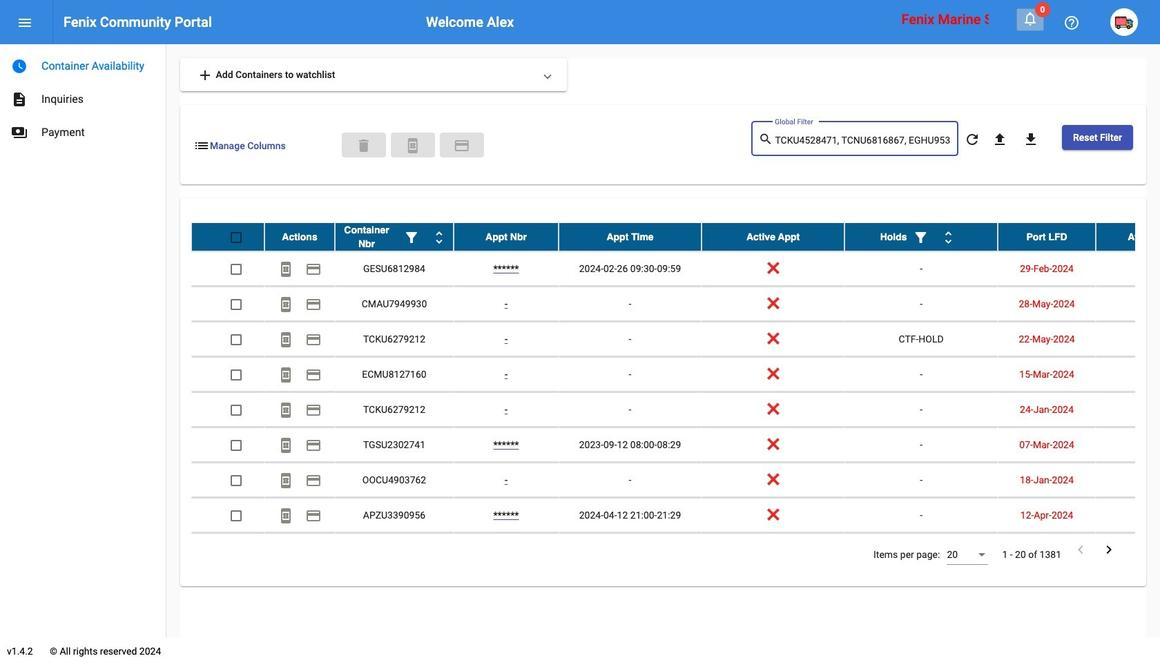Task type: locate. For each thing, give the bounding box(es) containing it.
9 row from the top
[[191, 498, 1161, 533]]

4 column header from the left
[[559, 223, 702, 251]]

column header
[[265, 223, 335, 251], [335, 223, 454, 251], [454, 223, 559, 251], [559, 223, 702, 251], [702, 223, 845, 251], [845, 223, 998, 251], [998, 223, 1097, 251], [1097, 223, 1161, 251]]

10 row from the top
[[191, 533, 1161, 569]]

delete image
[[356, 137, 372, 154]]

3 column header from the left
[[454, 223, 559, 251]]

8 row from the top
[[191, 463, 1161, 498]]

5 row from the top
[[191, 357, 1161, 392]]

no color image
[[1023, 10, 1039, 27], [17, 15, 33, 31], [1064, 15, 1081, 31], [11, 58, 28, 75], [197, 67, 213, 84], [11, 91, 28, 108], [759, 131, 775, 148], [964, 131, 981, 148], [1023, 131, 1040, 148], [193, 137, 210, 154], [403, 230, 420, 246], [431, 230, 448, 246], [305, 261, 322, 278], [278, 332, 294, 348], [305, 332, 322, 348], [278, 367, 294, 384], [305, 367, 322, 384], [305, 402, 322, 419], [278, 438, 294, 454], [305, 438, 322, 454], [278, 473, 294, 489], [305, 473, 322, 489], [278, 508, 294, 525], [1073, 542, 1090, 558]]

row
[[191, 223, 1161, 252], [191, 252, 1161, 287], [191, 287, 1161, 322], [191, 322, 1161, 357], [191, 357, 1161, 392], [191, 392, 1161, 428], [191, 428, 1161, 463], [191, 463, 1161, 498], [191, 498, 1161, 533], [191, 533, 1161, 569]]

navigation
[[0, 44, 166, 149]]

8 column header from the left
[[1097, 223, 1161, 251]]

6 column header from the left
[[845, 223, 998, 251]]

cell
[[1097, 252, 1161, 286], [1097, 287, 1161, 321], [1097, 322, 1161, 357], [1097, 357, 1161, 392], [1097, 392, 1161, 427], [1097, 428, 1161, 462], [1097, 463, 1161, 497], [1097, 498, 1161, 533], [191, 533, 265, 568], [265, 533, 335, 568], [335, 533, 454, 568], [454, 533, 559, 568], [559, 533, 702, 568], [702, 533, 845, 568], [845, 533, 998, 568], [998, 533, 1097, 568], [1097, 533, 1161, 568]]

grid
[[191, 223, 1161, 569]]

no color image
[[11, 124, 28, 141], [992, 131, 1009, 148], [405, 137, 421, 154], [454, 137, 470, 154], [913, 230, 930, 246], [941, 230, 957, 246], [278, 261, 294, 278], [278, 297, 294, 313], [305, 297, 322, 313], [278, 402, 294, 419], [305, 508, 322, 525], [1101, 542, 1118, 558]]



Task type: vqa. For each thing, say whether or not it's contained in the screenshot.
Booking Number
no



Task type: describe. For each thing, give the bounding box(es) containing it.
2 row from the top
[[191, 252, 1161, 287]]

6 row from the top
[[191, 392, 1161, 428]]

4 row from the top
[[191, 322, 1161, 357]]

3 row from the top
[[191, 287, 1161, 322]]

1 column header from the left
[[265, 223, 335, 251]]

1 row from the top
[[191, 223, 1161, 252]]

Global Watchlist Filter field
[[775, 135, 952, 146]]

5 column header from the left
[[702, 223, 845, 251]]

2 column header from the left
[[335, 223, 454, 251]]

7 column header from the left
[[998, 223, 1097, 251]]

7 row from the top
[[191, 428, 1161, 463]]



